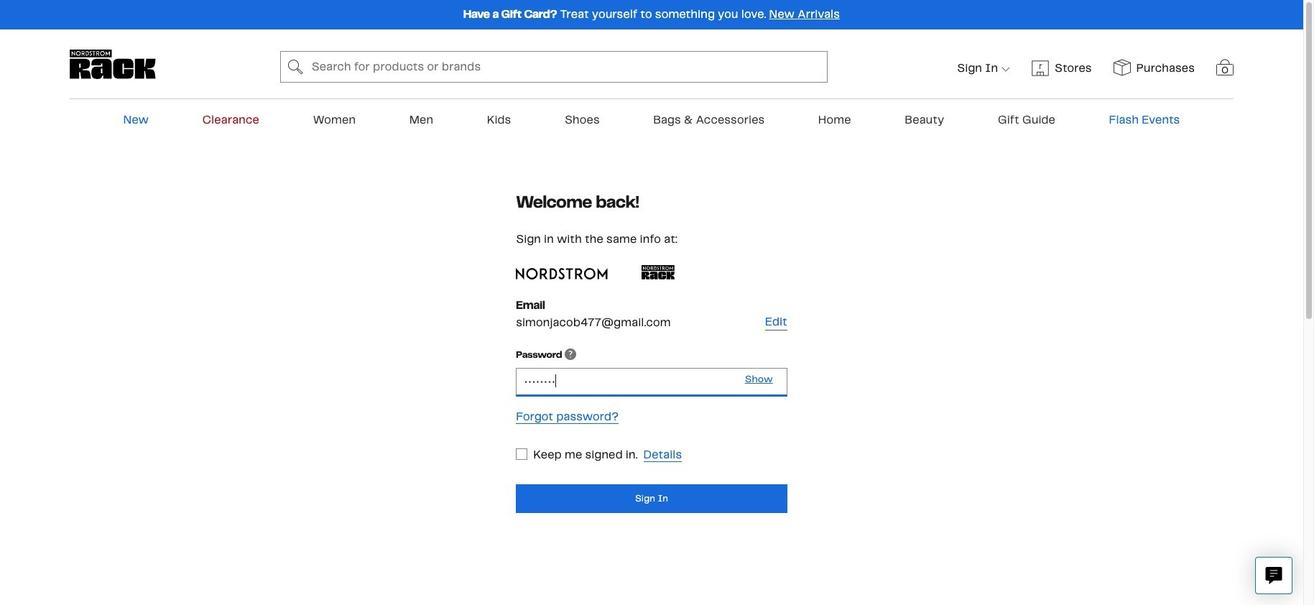 Task type: locate. For each thing, give the bounding box(es) containing it.
Search search field
[[280, 51, 828, 83]]

Search for products or brands search field
[[307, 52, 827, 82]]

None password field
[[516, 368, 787, 397]]

nordstrom rack logo element
[[70, 49, 156, 79]]

large search image
[[288, 58, 303, 76]]



Task type: describe. For each thing, give the bounding box(es) containing it.
live chat image
[[1266, 567, 1283, 584]]



